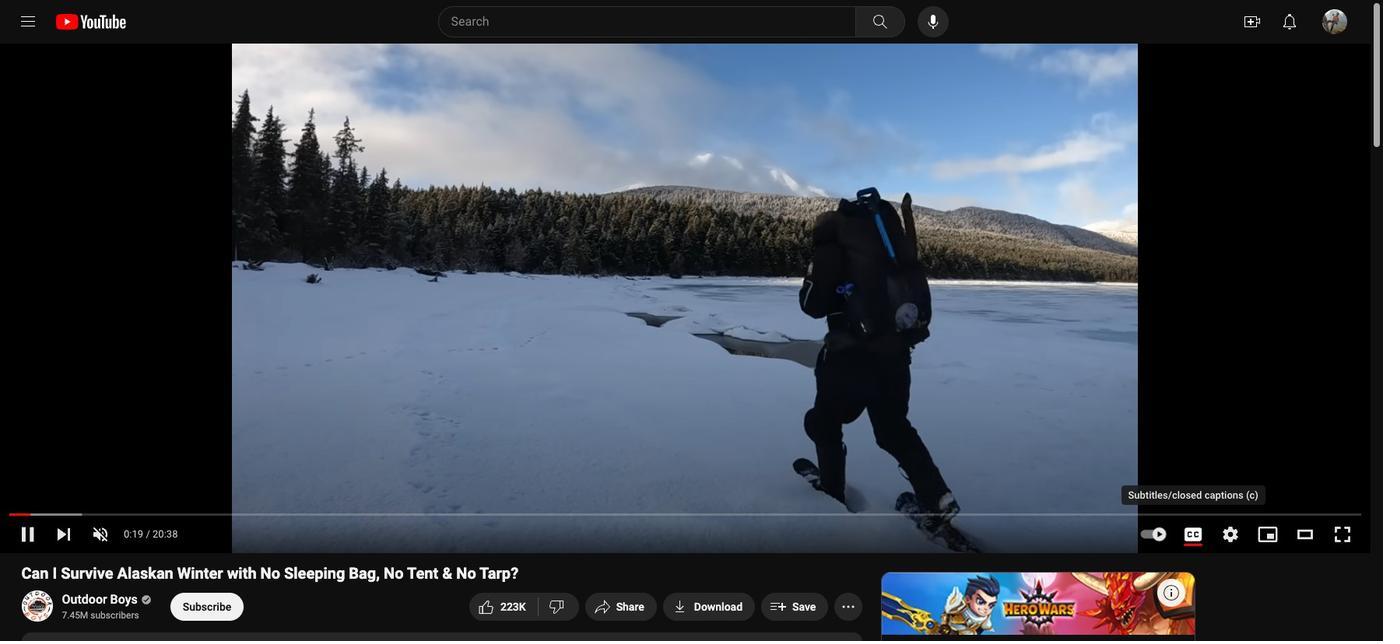 Task type: locate. For each thing, give the bounding box(es) containing it.
2 horizontal spatial no
[[456, 564, 476, 583]]

avatar image image
[[1322, 9, 1347, 34]]

2 left 3
[[500, 601, 507, 613]]

outdoor boys
[[62, 592, 138, 607]]

7.45m subscribers
[[62, 610, 139, 621]]

no
[[260, 564, 280, 583], [384, 564, 404, 583], [456, 564, 476, 583]]

Search text field
[[451, 12, 852, 32]]

no right &
[[456, 564, 476, 583]]

subscribe
[[183, 601, 231, 613]]

tarp?
[[480, 564, 518, 583]]

None search field
[[410, 6, 908, 37]]

k
[[519, 601, 526, 613]]

Subscribe text field
[[183, 601, 231, 613]]

no left tent
[[384, 564, 404, 583]]

download
[[694, 601, 743, 613]]

3 no from the left
[[456, 564, 476, 583]]

7.45 million subscribers element
[[62, 609, 148, 623]]

2 2 3 k
[[500, 601, 526, 613]]

can i survive alaskan winter with no sleeping bag, no tent & no tarp? main content
[[0, 44, 1371, 641]]

share
[[616, 601, 644, 613]]

0:19 / 20:38
[[124, 528, 178, 540]]

i
[[53, 564, 57, 583]]

save button
[[761, 593, 828, 621]]

2
[[500, 601, 507, 613], [507, 601, 513, 613]]

1 horizontal spatial no
[[384, 564, 404, 583]]

sleeping
[[284, 564, 345, 583]]

1 2 from the left
[[500, 601, 507, 613]]

share button
[[585, 593, 657, 621]]

outdoor
[[62, 592, 107, 607]]

1 no from the left
[[260, 564, 280, 583]]

2 left k
[[507, 601, 513, 613]]

seek slider slider
[[9, 504, 1361, 520]]

Download text field
[[694, 601, 743, 613]]

0 horizontal spatial no
[[260, 564, 280, 583]]

alaskan
[[117, 564, 173, 583]]

no right with
[[260, 564, 280, 583]]

20:38
[[153, 528, 178, 540]]

3
[[513, 601, 519, 613]]



Task type: vqa. For each thing, say whether or not it's contained in the screenshot.
Deep
no



Task type: describe. For each thing, give the bounding box(es) containing it.
winter
[[177, 564, 223, 583]]

outdoor boys link
[[62, 592, 139, 609]]

2 no from the left
[[384, 564, 404, 583]]

youtube video player element
[[0, 44, 1371, 553]]

with
[[227, 564, 257, 583]]

/
[[146, 528, 150, 540]]

0:19
[[124, 528, 143, 540]]

subscribers
[[91, 610, 139, 621]]

7.45m
[[62, 610, 88, 621]]

survive
[[61, 564, 113, 583]]

can i survive alaskan winter with no sleeping bag, no tent & no tarp?
[[21, 564, 518, 583]]

&
[[442, 564, 452, 583]]

bag,
[[349, 564, 380, 583]]

autoplay is on image
[[1139, 529, 1167, 540]]

2 2 from the left
[[507, 601, 513, 613]]

subscribe button
[[170, 593, 244, 621]]

can
[[21, 564, 49, 583]]

tent
[[407, 564, 438, 583]]

boys
[[110, 592, 138, 607]]

save
[[792, 601, 816, 613]]

download button
[[663, 593, 755, 621]]



